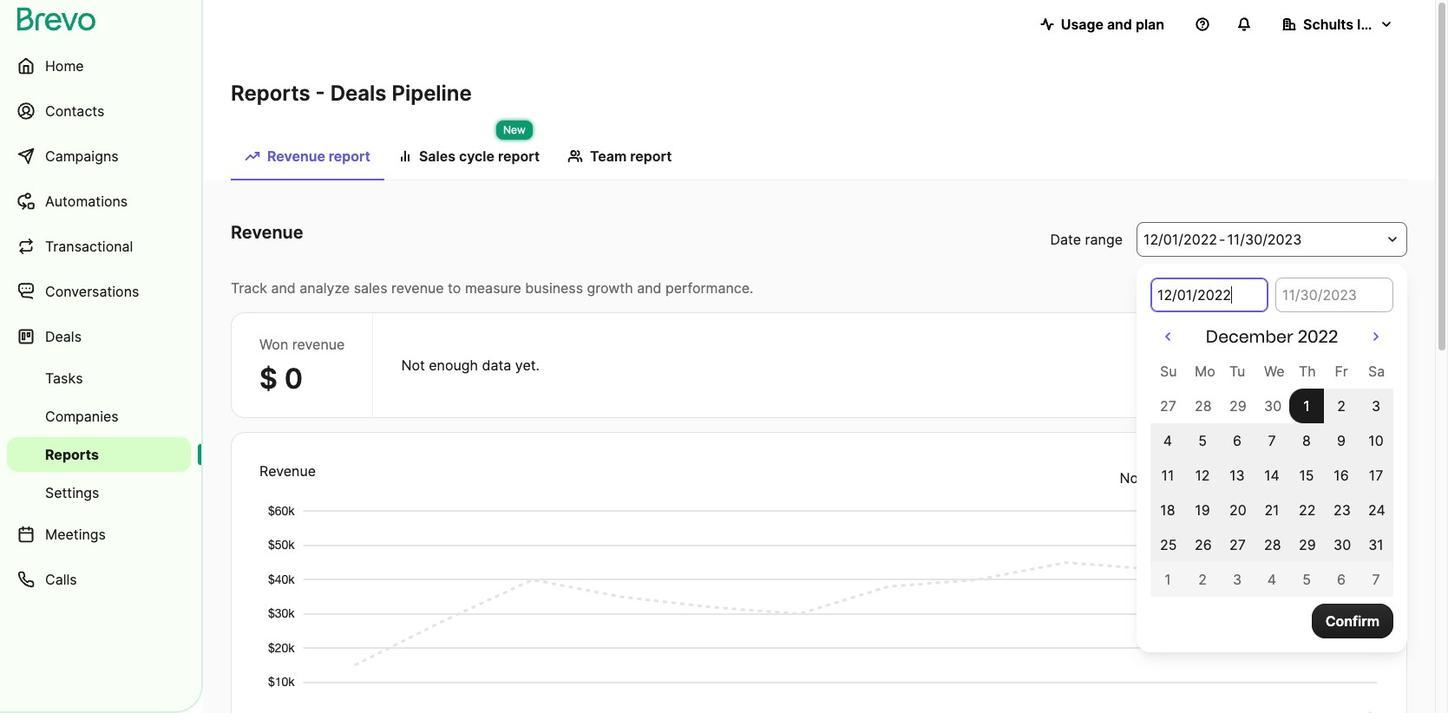 Task type: vqa. For each thing, say whether or not it's contained in the screenshot.
12 in the bottom of the page
yes



Task type: locate. For each thing, give the bounding box(es) containing it.
team report
[[590, 148, 672, 165]]

and for usage
[[1108, 16, 1133, 33]]

27 inside cell
[[1230, 536, 1246, 554]]

revenue
[[391, 280, 444, 297], [292, 336, 345, 353]]

2 row from the top
[[1151, 389, 1394, 424]]

0 horizontal spatial 1
[[1165, 571, 1172, 589]]

reports for reports
[[45, 446, 99, 464]]

7 for 'saturday, 7 january 2023' cell
[[1373, 571, 1381, 589]]

saturday, 31 december 2022 cell
[[1359, 528, 1394, 562]]

growth
[[587, 280, 633, 297]]

0 horizontal spatial revenue
[[292, 336, 345, 353]]

6 row from the top
[[1151, 528, 1394, 562]]

confirm
[[1326, 613, 1380, 630]]

home
[[45, 57, 84, 75]]

4 left thursday, 5 january 2023 cell
[[1268, 571, 1277, 589]]

13
[[1230, 467, 1245, 484]]

1 vertical spatial data
[[1201, 470, 1230, 487]]

1 horizontal spatial 28
[[1265, 536, 1282, 554]]

1 vertical spatial 4
[[1268, 571, 1277, 589]]

wednesday, 7 december 2022 cell
[[1255, 424, 1290, 458]]

0 vertical spatial 7
[[1269, 432, 1277, 450]]

monday, 12 december 2022 cell
[[1186, 458, 1220, 493]]

0 vertical spatial deals
[[330, 81, 387, 106]]

19
[[1196, 502, 1211, 519]]

1 for sunday, 1 january 2023 cell
[[1165, 571, 1172, 589]]

30
[[1265, 398, 1282, 415], [1334, 536, 1352, 554]]

1 inside cell
[[1165, 571, 1172, 589]]

4 row from the top
[[1151, 458, 1394, 493]]

- for deals
[[316, 81, 325, 106]]

7 right the friday, 6 january 2023 cell
[[1373, 571, 1381, 589]]

0 vertical spatial 1
[[1304, 398, 1311, 415]]

sales
[[419, 148, 456, 165]]

wednesday, 28 december 2022 cell
[[1255, 528, 1290, 562]]

1 horizontal spatial and
[[637, 280, 662, 297]]

1 horizontal spatial 4
[[1268, 571, 1277, 589]]

0 vertical spatial 28
[[1195, 398, 1212, 415]]

1 horizontal spatial 3
[[1372, 398, 1381, 415]]

not enough data yet. down to
[[401, 357, 540, 374]]

schults inc button
[[1269, 7, 1408, 42]]

1 vertical spatial 1
[[1165, 571, 1172, 589]]

revenue
[[267, 148, 325, 165], [231, 222, 303, 243], [260, 463, 316, 480]]

1 horizontal spatial yet.
[[1234, 470, 1259, 487]]

2 vertical spatial revenue
[[260, 463, 316, 480]]

1 horizontal spatial 27
[[1230, 536, 1246, 554]]

28
[[1195, 398, 1212, 415], [1265, 536, 1282, 554]]

5 right wednesday, 4 january 2023 cell
[[1303, 571, 1312, 589]]

friday, 30 december 2022 cell
[[1325, 528, 1359, 562]]

1 horizontal spatial revenue
[[391, 280, 444, 297]]

1 vertical spatial reports
[[45, 446, 99, 464]]

measure
[[465, 280, 522, 297]]

30 left 31
[[1334, 536, 1352, 554]]

data
[[482, 357, 512, 374], [1201, 470, 1230, 487]]

revenue up 0
[[292, 336, 345, 353]]

and
[[1108, 16, 1133, 33], [271, 280, 296, 297], [637, 280, 662, 297]]

deals up tasks
[[45, 328, 82, 345]]

0 horizontal spatial 4
[[1164, 432, 1173, 450]]

transactional link
[[7, 226, 191, 267]]

0 vertical spatial 29
[[1230, 398, 1247, 415]]

1 vertical spatial 29
[[1299, 536, 1317, 554]]

wednesday, 30 november 2022 cell
[[1265, 398, 1282, 415]]

track
[[231, 280, 267, 297]]

0 vertical spatial yet.
[[515, 357, 540, 374]]

4 for wednesday, 4 january 2023 cell
[[1268, 571, 1277, 589]]

-
[[316, 81, 325, 106], [1220, 231, 1226, 248]]

revenue inside won revenue $ 0
[[292, 336, 345, 353]]

28 left "thursday, 29 december 2022" cell
[[1265, 536, 1282, 554]]

0 horizontal spatial 3
[[1233, 571, 1242, 589]]

tab list
[[231, 139, 1408, 181]]

revenue for not enough data yet.
[[260, 463, 316, 480]]

1 report from the left
[[329, 148, 371, 165]]

0 vertical spatial 5
[[1199, 432, 1207, 450]]

5
[[1199, 432, 1207, 450], [1303, 571, 1312, 589]]

3 inside cell
[[1372, 398, 1381, 415]]

14
[[1265, 467, 1280, 484]]

report for revenue report
[[329, 148, 371, 165]]

monday, 26 december 2022 cell
[[1186, 528, 1220, 562]]

6 right monday, 5 december 2022 cell
[[1234, 432, 1242, 450]]

0 vertical spatial not enough data yet.
[[401, 357, 540, 374]]

sunday, 11 december 2022 cell
[[1151, 458, 1186, 493]]

0 horizontal spatial 30
[[1265, 398, 1282, 415]]

thursday, 8 december 2022 cell
[[1290, 424, 1325, 458]]

1 vertical spatial revenue
[[231, 222, 303, 243]]

0 vertical spatial 27
[[1161, 398, 1177, 415]]

3 for tuesday, 3 january 2023 "cell"
[[1233, 571, 1242, 589]]

28 inside cell
[[1265, 536, 1282, 554]]

reports
[[231, 81, 310, 106], [45, 446, 99, 464]]

and right growth
[[637, 280, 662, 297]]

companies
[[45, 408, 119, 425]]

deals
[[330, 81, 387, 106], [45, 328, 82, 345]]

0 vertical spatial 6
[[1234, 432, 1242, 450]]

1 horizontal spatial 29
[[1299, 536, 1317, 554]]

reports up revenue report link
[[231, 81, 310, 106]]

27 right the 26
[[1230, 536, 1246, 554]]

7
[[1269, 432, 1277, 450], [1373, 571, 1381, 589]]

2 inside cell
[[1199, 571, 1207, 589]]

0 horizontal spatial 29
[[1230, 398, 1247, 415]]

30 left thursday, 1 december 2022 cell
[[1265, 398, 1282, 415]]

6 right thursday, 5 january 2023 cell
[[1338, 571, 1346, 589]]

2 horizontal spatial and
[[1108, 16, 1133, 33]]

1 horizontal spatial reports
[[231, 81, 310, 106]]

0 vertical spatial 4
[[1164, 432, 1173, 450]]

row containing 11
[[1151, 458, 1394, 493]]

reports up settings
[[45, 446, 99, 464]]

data down measure
[[482, 357, 512, 374]]

1 vertical spatial 6
[[1338, 571, 1346, 589]]

24
[[1369, 502, 1386, 519]]

automations
[[45, 193, 128, 210]]

1 horizontal spatial 6
[[1338, 571, 1346, 589]]

0 horizontal spatial yet.
[[515, 357, 540, 374]]

tuesday, 27 december 2022 cell
[[1220, 528, 1255, 562]]

1 right wednesday, 30 november 2022 cell
[[1304, 398, 1311, 415]]

3 inside "cell"
[[1233, 571, 1242, 589]]

2 right sunday, 1 january 2023 cell
[[1199, 571, 1207, 589]]

we
[[1265, 363, 1285, 380]]

27 for tuesday, 27 december 2022 cell
[[1230, 536, 1246, 554]]

saturday, 10 december 2022 cell
[[1359, 424, 1394, 458]]

sunday, 27 november 2022 cell
[[1161, 398, 1177, 415]]

friday, 16 december 2022 cell
[[1325, 458, 1359, 493]]

3 right friday, 2 december 2022 cell
[[1372, 398, 1381, 415]]

1 vertical spatial revenue
[[292, 336, 345, 353]]

7 for wednesday, 7 december 2022 cell
[[1269, 432, 1277, 450]]

1 vertical spatial 3
[[1233, 571, 1242, 589]]

revenue left to
[[391, 280, 444, 297]]

saturday, 17 december 2022 cell
[[1359, 458, 1394, 493]]

yet. left '14' on the right of the page
[[1234, 470, 1259, 487]]

row group
[[1151, 389, 1394, 597]]

3
[[1372, 398, 1381, 415], [1233, 571, 1242, 589]]

automations link
[[7, 181, 191, 222]]

29 down tu
[[1230, 398, 1247, 415]]

1
[[1304, 398, 1311, 415], [1165, 571, 1172, 589]]

report right team
[[630, 148, 672, 165]]

4 inside wednesday, 4 january 2023 cell
[[1268, 571, 1277, 589]]

1 inside cell
[[1304, 398, 1311, 415]]

0 horizontal spatial data
[[482, 357, 512, 374]]

1 horizontal spatial -
[[1220, 231, 1226, 248]]

1 horizontal spatial not
[[1120, 470, 1144, 487]]

1 horizontal spatial 30
[[1334, 536, 1352, 554]]

revenue for date range
[[231, 222, 303, 243]]

mo
[[1195, 363, 1216, 380]]

2 inside cell
[[1338, 398, 1346, 415]]

7 row from the top
[[1151, 562, 1394, 597]]

3 left wednesday, 4 january 2023 cell
[[1233, 571, 1242, 589]]

1 horizontal spatial not enough data yet.
[[1120, 470, 1259, 487]]

1 horizontal spatial 5
[[1303, 571, 1312, 589]]

29 inside "thursday, 29 december 2022" cell
[[1299, 536, 1317, 554]]

0 vertical spatial data
[[482, 357, 512, 374]]

7 right tuesday, 6 december 2022 cell on the bottom of page
[[1269, 432, 1277, 450]]

track and analyze sales revenue to measure business growth and performance.
[[231, 280, 754, 297]]

0 horizontal spatial not enough data yet.
[[401, 357, 540, 374]]

row
[[1151, 354, 1394, 389], [1151, 389, 1394, 424], [1151, 424, 1394, 458], [1151, 458, 1394, 493], [1151, 493, 1394, 528], [1151, 528, 1394, 562], [1151, 562, 1394, 597]]

tuesday, 6 december 2022 cell
[[1220, 424, 1255, 458]]

0 horizontal spatial reports
[[45, 446, 99, 464]]

0 vertical spatial 2
[[1338, 398, 1346, 415]]

1 vertical spatial 5
[[1303, 571, 1312, 589]]

4 up 11
[[1164, 432, 1173, 450]]

friday, 2 december 2022 cell
[[1325, 389, 1359, 424]]

sa
[[1369, 363, 1386, 380]]

team report link
[[554, 139, 686, 179]]

30 for wednesday, 30 november 2022 cell
[[1265, 398, 1282, 415]]

deals left pipeline
[[330, 81, 387, 106]]

28 up monday, 5 december 2022 cell
[[1195, 398, 1212, 415]]

1 vertical spatial 28
[[1265, 536, 1282, 554]]

not enough data yet.
[[401, 357, 540, 374], [1120, 470, 1259, 487]]

2 right thursday, 1 december 2022 cell
[[1338, 398, 1346, 415]]

0 horizontal spatial 7
[[1269, 432, 1277, 450]]

6 for the friday, 6 january 2023 cell
[[1338, 571, 1346, 589]]

5 right sunday, 4 december 2022 cell
[[1199, 432, 1207, 450]]

0 horizontal spatial 5
[[1199, 432, 1207, 450]]

0 horizontal spatial -
[[316, 81, 325, 106]]

data up monday, 19 december 2022 cell
[[1201, 470, 1230, 487]]

0 vertical spatial reports
[[231, 81, 310, 106]]

1 horizontal spatial 1
[[1304, 398, 1311, 415]]

confirm button
[[1312, 604, 1394, 639]]

not
[[401, 357, 425, 374], [1120, 470, 1144, 487]]

wednesday, 4 january 2023 cell
[[1255, 562, 1290, 597]]

deals link
[[7, 316, 191, 358]]

yet. down business
[[515, 357, 540, 374]]

schults
[[1304, 16, 1354, 33]]

- for 11/30/2023
[[1220, 231, 1226, 248]]

0 vertical spatial -
[[316, 81, 325, 106]]

home link
[[7, 45, 191, 87]]

report down reports - deals pipeline
[[329, 148, 371, 165]]

and for track
[[271, 280, 296, 297]]

29
[[1230, 398, 1247, 415], [1299, 536, 1317, 554]]

tasks link
[[7, 361, 191, 396]]

schults inc
[[1304, 16, 1378, 33]]

0 horizontal spatial 27
[[1161, 398, 1177, 415]]

report right cycle
[[498, 148, 540, 165]]

0 vertical spatial 3
[[1372, 398, 1381, 415]]

yet.
[[515, 357, 540, 374], [1234, 470, 1259, 487]]

create
[[1287, 470, 1333, 487]]

1 vertical spatial enough
[[1148, 470, 1197, 487]]

1 vertical spatial 2
[[1199, 571, 1207, 589]]

1 vertical spatial not
[[1120, 470, 1144, 487]]

row containing 27
[[1151, 389, 1394, 424]]

row containing 18
[[1151, 493, 1394, 528]]

0 horizontal spatial deals
[[45, 328, 82, 345]]

1 horizontal spatial report
[[498, 148, 540, 165]]

to
[[448, 280, 461, 297]]

1 left monday, 2 january 2023 cell
[[1165, 571, 1172, 589]]

0 horizontal spatial 2
[[1199, 571, 1207, 589]]

28 for monday, 28 november 2022 'cell'
[[1195, 398, 1212, 415]]

settings link
[[7, 476, 191, 510]]

1 vertical spatial not enough data yet.
[[1120, 470, 1259, 487]]

29 left 'friday, 30 december 2022' 'cell' at the bottom right of the page
[[1299, 536, 1317, 554]]

monday, 19 december 2022 cell
[[1186, 493, 1220, 528]]

29 for tuesday, 29 november 2022 cell
[[1230, 398, 1247, 415]]

1 vertical spatial 7
[[1373, 571, 1381, 589]]

report
[[329, 148, 371, 165], [498, 148, 540, 165], [630, 148, 672, 165]]

12/01/2022 - 11/30/2023
[[1144, 231, 1302, 248]]

and left plan
[[1108, 16, 1133, 33]]

report for team report
[[630, 148, 672, 165]]

27 for sunday, 27 november 2022 cell
[[1161, 398, 1177, 415]]

3 row from the top
[[1151, 424, 1394, 458]]

3 report from the left
[[630, 148, 672, 165]]

1 vertical spatial 30
[[1334, 536, 1352, 554]]

0 horizontal spatial report
[[329, 148, 371, 165]]

and right track
[[271, 280, 296, 297]]

2 horizontal spatial report
[[630, 148, 672, 165]]

monday, 28 november 2022 cell
[[1195, 398, 1212, 415]]

1 vertical spatial 27
[[1230, 536, 1246, 554]]

27 down su
[[1161, 398, 1177, 415]]

sales cycle report link
[[384, 139, 554, 179]]

30 inside 'cell'
[[1334, 536, 1352, 554]]

0 vertical spatial 30
[[1265, 398, 1282, 415]]

0 horizontal spatial 6
[[1234, 432, 1242, 450]]

0 horizontal spatial and
[[271, 280, 296, 297]]

0 horizontal spatial 28
[[1195, 398, 1212, 415]]

16
[[1334, 467, 1350, 484]]

1 vertical spatial yet.
[[1234, 470, 1259, 487]]

23
[[1334, 502, 1351, 519]]

1 horizontal spatial 2
[[1338, 398, 1346, 415]]

enough down to
[[429, 357, 478, 374]]

0 vertical spatial not
[[401, 357, 425, 374]]

wednesday, 21 december 2022 cell
[[1255, 493, 1290, 528]]

1 row from the top
[[1151, 354, 1394, 389]]

1 vertical spatial -
[[1220, 231, 1226, 248]]

1 horizontal spatial 7
[[1373, 571, 1381, 589]]

row containing 4
[[1151, 424, 1394, 458]]

0 vertical spatial enough
[[429, 357, 478, 374]]

20
[[1230, 502, 1247, 519]]

- up revenue report
[[316, 81, 325, 106]]

campaigns link
[[7, 135, 191, 177]]

4 inside sunday, 4 december 2022 cell
[[1164, 432, 1173, 450]]

0 horizontal spatial not
[[401, 357, 425, 374]]

thursday, 1 december 2022 cell
[[1290, 389, 1325, 424]]

- right 12/01/2022
[[1220, 231, 1226, 248]]

and inside "usage and plan" button
[[1108, 16, 1133, 33]]

3 for saturday, 3 december 2022 cell
[[1372, 398, 1381, 415]]

tuesday, 20 december 2022 cell
[[1220, 493, 1255, 528]]

5 row from the top
[[1151, 493, 1394, 528]]

6
[[1234, 432, 1242, 450], [1338, 571, 1346, 589]]

calls link
[[7, 559, 191, 601]]

not enough data yet. up the 19
[[1120, 470, 1259, 487]]

friday, 6 january 2023 cell
[[1325, 562, 1359, 597]]

enough up sunday, 18 december 2022 cell
[[1148, 470, 1197, 487]]



Task type: describe. For each thing, give the bounding box(es) containing it.
5 for thursday, 5 january 2023 cell
[[1303, 571, 1312, 589]]

$
[[260, 362, 278, 396]]

fr
[[1335, 363, 1349, 380]]

8
[[1303, 432, 1312, 450]]

monday, 2 january 2023 cell
[[1186, 562, 1220, 597]]

row group containing 27
[[1151, 389, 1394, 597]]

friday, 9 december 2022 cell
[[1325, 424, 1359, 458]]

calls
[[45, 571, 77, 589]]

su
[[1161, 363, 1178, 380]]

companies link
[[7, 399, 191, 434]]

reports for reports - deals pipeline
[[231, 81, 310, 106]]

MM/DD/YYYY text field
[[1151, 278, 1269, 312]]

plan
[[1136, 16, 1165, 33]]

transactional
[[45, 238, 133, 255]]

team
[[590, 148, 627, 165]]

sales
[[354, 280, 388, 297]]

17
[[1370, 467, 1384, 484]]

contacts
[[45, 102, 104, 120]]

settings
[[45, 484, 99, 502]]

sunday, 18 december 2022 cell
[[1151, 493, 1186, 528]]

december
[[1206, 326, 1294, 347]]

wednesday, 14 december 2022 cell
[[1255, 458, 1290, 493]]

conversations link
[[7, 271, 191, 312]]

contacts link
[[7, 90, 191, 132]]

0 horizontal spatial enough
[[429, 357, 478, 374]]

9
[[1338, 432, 1346, 450]]

row containing 25
[[1151, 528, 1394, 562]]

11
[[1162, 467, 1175, 484]]

business
[[525, 280, 583, 297]]

thursday, 22 december 2022 cell
[[1290, 493, 1325, 528]]

10
[[1369, 432, 1384, 450]]

revenue report
[[267, 148, 371, 165]]

2 report from the left
[[498, 148, 540, 165]]

monday, 5 december 2022 cell
[[1186, 424, 1220, 458]]

2022
[[1298, 326, 1339, 347]]

30 for 'friday, 30 december 2022' 'cell' at the bottom right of the page
[[1334, 536, 1352, 554]]

saturday, 7 january 2023 cell
[[1359, 562, 1394, 597]]

29 for "thursday, 29 december 2022" cell
[[1299, 536, 1317, 554]]

1 horizontal spatial deals
[[330, 81, 387, 106]]

5 for monday, 5 december 2022 cell
[[1199, 432, 1207, 450]]

performance.
[[666, 280, 754, 297]]

0 vertical spatial revenue
[[267, 148, 325, 165]]

22
[[1299, 502, 1316, 519]]

won revenue $ 0
[[260, 336, 345, 396]]

usage
[[1061, 16, 1104, 33]]

analyze
[[300, 280, 350, 297]]

21
[[1265, 502, 1280, 519]]

december 2022 grid
[[1151, 326, 1394, 597]]

thursday, 29 december 2022 cell
[[1290, 528, 1325, 562]]

1 horizontal spatial data
[[1201, 470, 1230, 487]]

25
[[1161, 536, 1177, 554]]

2 for monday, 2 january 2023 cell
[[1199, 571, 1207, 589]]

sales cycle report
[[419, 148, 540, 165]]

thursday, 15 december 2022 cell
[[1290, 458, 1325, 493]]

26
[[1195, 536, 1212, 554]]

12
[[1196, 467, 1211, 484]]

won
[[260, 336, 288, 353]]

1 for thursday, 1 december 2022 cell
[[1304, 398, 1311, 415]]

tuesday, 3 january 2023 cell
[[1220, 562, 1255, 597]]

reports link
[[7, 437, 191, 472]]

0
[[284, 362, 303, 396]]

friday, 23 december 2022 cell
[[1325, 493, 1359, 528]]

reports - deals pipeline
[[231, 81, 472, 106]]

range
[[1086, 231, 1123, 248]]

december 2022
[[1206, 326, 1339, 347]]

31
[[1369, 536, 1384, 554]]

tu
[[1230, 363, 1246, 380]]

campaigns
[[45, 148, 119, 165]]

conversations
[[45, 283, 139, 300]]

sunday, 25 december 2022 cell
[[1151, 528, 1186, 562]]

28 for 'wednesday, 28 december 2022' cell
[[1265, 536, 1282, 554]]

cycle
[[459, 148, 495, 165]]

meetings link
[[7, 514, 191, 556]]

saturday, 24 december 2022 cell
[[1359, 493, 1394, 528]]

row containing su
[[1151, 354, 1394, 389]]

tuesday, 13 december 2022 cell
[[1220, 458, 1255, 493]]

revenue report link
[[231, 139, 384, 181]]

6 for tuesday, 6 december 2022 cell on the bottom of page
[[1234, 432, 1242, 450]]

0 vertical spatial revenue
[[391, 280, 444, 297]]

tasks
[[45, 370, 83, 387]]

usage and plan
[[1061, 16, 1165, 33]]

1 vertical spatial deals
[[45, 328, 82, 345]]

th
[[1299, 363, 1317, 380]]

create deal
[[1287, 470, 1365, 487]]

4 for sunday, 4 december 2022 cell
[[1164, 432, 1173, 450]]

saturday, 3 december 2022 cell
[[1359, 389, 1394, 424]]

thursday, 5 january 2023 cell
[[1290, 562, 1325, 597]]

1 horizontal spatial enough
[[1148, 470, 1197, 487]]

create deal button
[[1273, 461, 1379, 496]]

sunday, 4 december 2022 cell
[[1151, 424, 1186, 458]]

tab list containing revenue report
[[231, 139, 1408, 181]]

tuesday, 29 november 2022 cell
[[1230, 398, 1247, 415]]

2 for friday, 2 december 2022 cell
[[1338, 398, 1346, 415]]

18
[[1161, 502, 1176, 519]]

usage and plan button
[[1027, 7, 1179, 42]]

date
[[1051, 231, 1082, 248]]

sunday, 1 january 2023 cell
[[1151, 562, 1186, 597]]

meetings
[[45, 526, 106, 543]]

pipeline
[[392, 81, 472, 106]]

row containing 1
[[1151, 562, 1394, 597]]

date range
[[1051, 231, 1123, 248]]

15
[[1300, 467, 1315, 484]]

12/01/2022
[[1144, 231, 1218, 248]]

deal
[[1336, 470, 1365, 487]]

11/30/2023
[[1228, 231, 1302, 248]]

inc
[[1358, 16, 1378, 33]]



